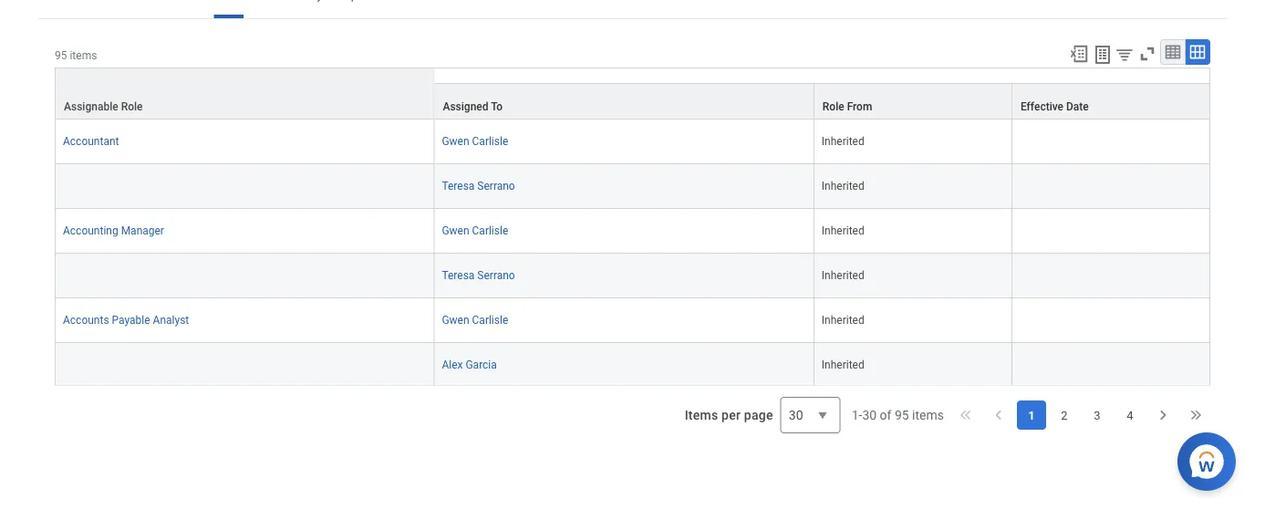 Task type: describe. For each thing, give the bounding box(es) containing it.
1-30 of 95 items
[[852, 408, 944, 423]]

chevron 2x left small image
[[957, 406, 975, 425]]

accounting manager link
[[63, 221, 164, 238]]

2 serrano from the top
[[477, 270, 515, 282]]

role inside popup button
[[823, 101, 844, 114]]

1 gwen carlisle link from the top
[[442, 132, 508, 148]]

effective date button
[[1013, 84, 1210, 119]]

to
[[491, 101, 503, 114]]

0 vertical spatial items
[[70, 50, 97, 62]]

inherited for 3rd gwen carlisle link from the bottom of the page
[[822, 136, 865, 148]]

inherited for gwen carlisle link related to manager
[[822, 225, 865, 238]]

assignable role
[[64, 101, 143, 114]]

accounts
[[63, 314, 109, 327]]

page
[[744, 408, 773, 423]]

expand table image
[[1189, 43, 1207, 62]]

gwen carlisle for payable
[[442, 314, 508, 327]]

3
[[1094, 409, 1101, 422]]

2 teresa serrano link from the top
[[442, 266, 515, 282]]

1 gwen from the top
[[442, 136, 469, 148]]

gwen carlisle link for payable
[[442, 311, 508, 327]]

items
[[685, 408, 718, 423]]

date
[[1067, 101, 1089, 114]]

role from button
[[815, 84, 1012, 119]]

table image
[[1164, 43, 1182, 62]]

garcia
[[466, 359, 497, 372]]

inherited for gwen carlisle link for payable
[[822, 314, 865, 327]]

accounts payable analyst
[[63, 314, 189, 327]]

1 teresa serrano link from the top
[[442, 177, 515, 193]]

2 inherited from the top
[[822, 180, 865, 193]]

assignable role row
[[55, 68, 1211, 120]]

alex garcia link
[[442, 355, 497, 372]]

2
[[1061, 409, 1068, 422]]

gwen carlisle for manager
[[442, 225, 508, 238]]

accounting manager
[[63, 225, 164, 238]]

1 gwen carlisle from the top
[[442, 136, 508, 148]]

export to excel image
[[1069, 44, 1089, 64]]

row containing assigned to
[[55, 84, 1211, 120]]

alex garcia
[[442, 359, 497, 372]]

payable
[[112, 314, 150, 327]]

assigned to button
[[435, 84, 814, 119]]

assigned to
[[443, 101, 503, 114]]

1 serrano from the top
[[477, 180, 515, 193]]

effective date
[[1021, 101, 1089, 114]]

pagination element
[[852, 386, 1211, 445]]

30
[[863, 408, 877, 423]]

gwen for payable
[[442, 314, 469, 327]]

list inside pagination element
[[1017, 401, 1145, 430]]

role inside "popup button"
[[121, 101, 143, 114]]

analyst
[[153, 314, 189, 327]]

accounts payable analyst link
[[63, 311, 189, 327]]

row containing alex garcia
[[55, 344, 1211, 388]]



Task type: vqa. For each thing, say whether or not it's contained in the screenshot.
inherited corresponding to Row containing Alex Garcia
yes



Task type: locate. For each thing, give the bounding box(es) containing it.
2 teresa serrano from the top
[[442, 270, 515, 282]]

4 row from the top
[[55, 209, 1211, 254]]

0 vertical spatial gwen
[[442, 136, 469, 148]]

3 gwen carlisle from the top
[[442, 314, 508, 327]]

6 inherited from the top
[[822, 359, 865, 372]]

2 vertical spatial gwen carlisle
[[442, 314, 508, 327]]

gwen carlisle link for manager
[[442, 221, 508, 238]]

95 right of
[[895, 408, 909, 423]]

5 inherited from the top
[[822, 314, 865, 327]]

2 vertical spatial carlisle
[[472, 314, 508, 327]]

4
[[1127, 409, 1134, 422]]

carlisle
[[472, 136, 508, 148], [472, 225, 508, 238], [472, 314, 508, 327]]

assignable
[[64, 101, 118, 114]]

0 vertical spatial carlisle
[[472, 136, 508, 148]]

role left from
[[823, 101, 844, 114]]

teresa for first teresa serrano 'link' from the bottom
[[442, 270, 475, 282]]

1 horizontal spatial role
[[823, 101, 844, 114]]

0 vertical spatial serrano
[[477, 180, 515, 193]]

export to worksheets image
[[1092, 44, 1114, 66]]

2 button
[[1050, 401, 1079, 430]]

1 vertical spatial gwen carlisle
[[442, 225, 508, 238]]

row containing accounts payable analyst
[[55, 299, 1211, 344]]

1 vertical spatial teresa
[[442, 270, 475, 282]]

0 horizontal spatial 95
[[55, 50, 67, 62]]

role right assignable
[[121, 101, 143, 114]]

1 role from the left
[[121, 101, 143, 114]]

95 up assignable
[[55, 50, 67, 62]]

accountant link
[[63, 132, 119, 148]]

1 vertical spatial gwen carlisle link
[[442, 221, 508, 238]]

serrano down "to" in the left top of the page
[[477, 180, 515, 193]]

2 vertical spatial gwen carlisle link
[[442, 311, 508, 327]]

1-30 of 95 items status
[[852, 406, 944, 425]]

3 gwen carlisle link from the top
[[442, 311, 508, 327]]

0 horizontal spatial items
[[70, 50, 97, 62]]

1 carlisle from the top
[[472, 136, 508, 148]]

effective
[[1021, 101, 1064, 114]]

row
[[55, 84, 1211, 120], [55, 120, 1211, 165], [55, 165, 1211, 209], [55, 209, 1211, 254], [55, 254, 1211, 299], [55, 299, 1211, 344], [55, 344, 1211, 388]]

items
[[70, 50, 97, 62], [912, 408, 944, 423]]

2 carlisle from the top
[[472, 225, 508, 238]]

1-
[[852, 408, 863, 423]]

3 inherited from the top
[[822, 225, 865, 238]]

3 row from the top
[[55, 165, 1211, 209]]

role
[[121, 101, 143, 114], [823, 101, 844, 114]]

2 gwen from the top
[[442, 225, 469, 238]]

row containing accounting manager
[[55, 209, 1211, 254]]

assignable role button
[[56, 69, 434, 119]]

carlisle for manager
[[472, 225, 508, 238]]

1 vertical spatial serrano
[[477, 270, 515, 282]]

gwen for manager
[[442, 225, 469, 238]]

role from
[[823, 101, 873, 114]]

0 horizontal spatial role
[[121, 101, 143, 114]]

95 items
[[55, 50, 97, 62]]

2 vertical spatial gwen
[[442, 314, 469, 327]]

toolbar
[[1061, 40, 1211, 68]]

gwen
[[442, 136, 469, 148], [442, 225, 469, 238], [442, 314, 469, 327]]

gwen carlisle link
[[442, 132, 508, 148], [442, 221, 508, 238], [442, 311, 508, 327]]

items inside status
[[912, 408, 944, 423]]

items up assignable
[[70, 50, 97, 62]]

1 horizontal spatial 95
[[895, 408, 909, 423]]

0 vertical spatial teresa serrano
[[442, 180, 515, 193]]

row containing accountant
[[55, 120, 1211, 165]]

inherited
[[822, 136, 865, 148], [822, 180, 865, 193], [822, 225, 865, 238], [822, 270, 865, 282], [822, 314, 865, 327], [822, 359, 865, 372]]

7 row from the top
[[55, 344, 1211, 388]]

carlisle for payable
[[472, 314, 508, 327]]

1 vertical spatial carlisle
[[472, 225, 508, 238]]

0 vertical spatial teresa
[[442, 180, 475, 193]]

teresa serrano link
[[442, 177, 515, 193], [442, 266, 515, 282]]

3 carlisle from the top
[[472, 314, 508, 327]]

95 inside status
[[895, 408, 909, 423]]

teresa for 1st teresa serrano 'link' from the top
[[442, 180, 475, 193]]

1 vertical spatial teresa serrano link
[[442, 266, 515, 282]]

1 vertical spatial gwen
[[442, 225, 469, 238]]

1 teresa from the top
[[442, 180, 475, 193]]

1 row from the top
[[55, 84, 1211, 120]]

alex
[[442, 359, 463, 372]]

teresa serrano link up alex garcia link
[[442, 266, 515, 282]]

0 vertical spatial teresa serrano link
[[442, 177, 515, 193]]

from
[[847, 101, 873, 114]]

1 vertical spatial items
[[912, 408, 944, 423]]

items per page element
[[682, 386, 841, 445]]

tab list
[[36, 0, 1229, 19]]

inherited for alex garcia link
[[822, 359, 865, 372]]

fullscreen image
[[1138, 44, 1158, 64]]

0 vertical spatial gwen carlisle link
[[442, 132, 508, 148]]

2 row from the top
[[55, 120, 1211, 165]]

1 vertical spatial teresa serrano
[[442, 270, 515, 282]]

2 gwen carlisle from the top
[[442, 225, 508, 238]]

0 vertical spatial 95
[[55, 50, 67, 62]]

accountant
[[63, 136, 119, 148]]

chevron 2x right small image
[[1187, 406, 1205, 425]]

teresa serrano link down assigned to
[[442, 177, 515, 193]]

teresa serrano down assigned to
[[442, 180, 515, 193]]

1 vertical spatial 95
[[895, 408, 909, 423]]

items left chevron 2x left small image
[[912, 408, 944, 423]]

teresa
[[442, 180, 475, 193], [442, 270, 475, 282]]

items per page
[[685, 408, 773, 423]]

per
[[722, 408, 741, 423]]

1 horizontal spatial items
[[912, 408, 944, 423]]

assigned
[[443, 101, 489, 114]]

teresa up alex garcia link
[[442, 270, 475, 282]]

chevron left small image
[[990, 406, 1008, 425]]

3 gwen from the top
[[442, 314, 469, 327]]

2 role from the left
[[823, 101, 844, 114]]

list
[[1017, 401, 1145, 430]]

4 button
[[1116, 401, 1145, 430]]

serrano up garcia
[[477, 270, 515, 282]]

6 row from the top
[[55, 299, 1211, 344]]

list containing 2
[[1017, 401, 1145, 430]]

1 teresa serrano from the top
[[442, 180, 515, 193]]

1 inherited from the top
[[822, 136, 865, 148]]

serrano
[[477, 180, 515, 193], [477, 270, 515, 282]]

4 inherited from the top
[[822, 270, 865, 282]]

select to filter grid data image
[[1115, 45, 1135, 64]]

chevron right small image
[[1154, 406, 1172, 425]]

manager
[[121, 225, 164, 238]]

2 gwen carlisle link from the top
[[442, 221, 508, 238]]

teresa serrano
[[442, 180, 515, 193], [442, 270, 515, 282]]

95
[[55, 50, 67, 62], [895, 408, 909, 423]]

0 vertical spatial gwen carlisle
[[442, 136, 508, 148]]

2 teresa from the top
[[442, 270, 475, 282]]

5 row from the top
[[55, 254, 1211, 299]]

accounting
[[63, 225, 118, 238]]

gwen carlisle
[[442, 136, 508, 148], [442, 225, 508, 238], [442, 314, 508, 327]]

3 button
[[1083, 401, 1112, 430]]

teresa down assigned
[[442, 180, 475, 193]]

teresa serrano up alex garcia link
[[442, 270, 515, 282]]

of
[[880, 408, 892, 423]]

cell
[[1013, 120, 1211, 165], [55, 165, 435, 209], [1013, 165, 1211, 209], [1013, 209, 1211, 254], [55, 254, 435, 299], [1013, 254, 1211, 299], [1013, 299, 1211, 344], [55, 344, 435, 388], [1013, 344, 1211, 388]]



